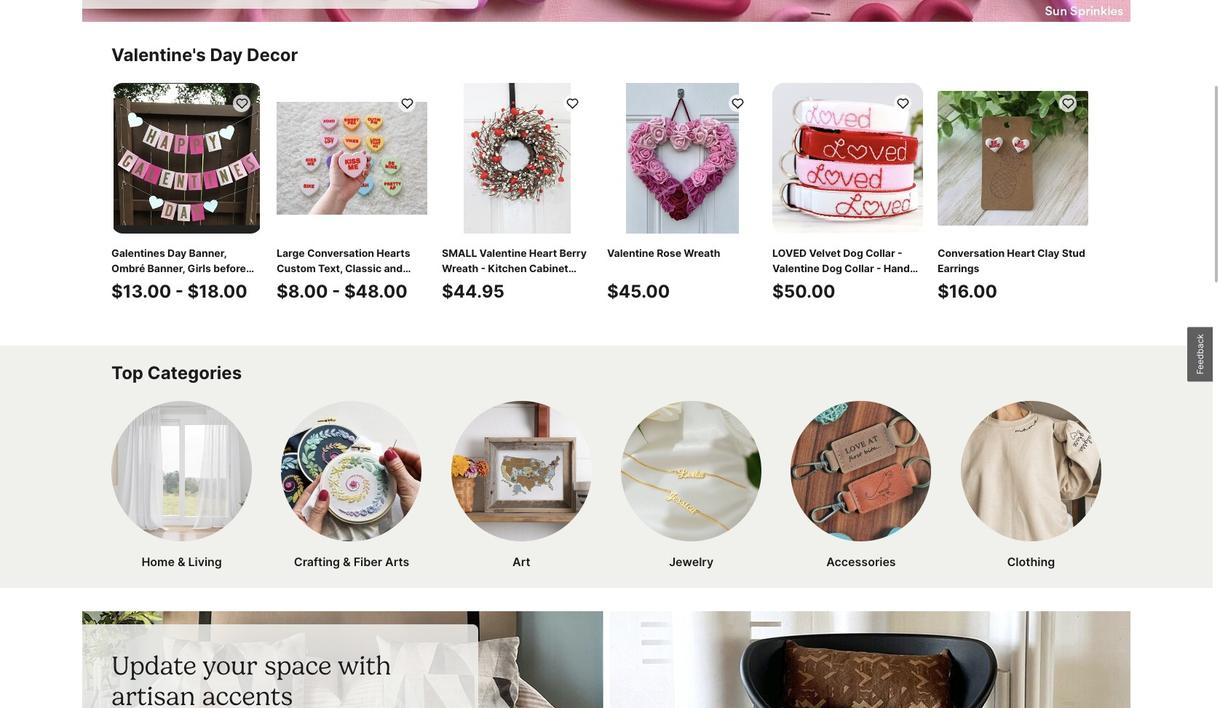Task type: describe. For each thing, give the bounding box(es) containing it.
party,
[[217, 278, 247, 290]]

$50.00
[[773, 281, 836, 302]]

home & living
[[142, 555, 222, 570]]

valentine rose wreath
[[608, 247, 721, 259]]

- for $48.00
[[332, 281, 340, 302]]

home
[[142, 555, 175, 570]]

top categories
[[111, 363, 242, 384]]

& for home
[[178, 555, 185, 570]]

valentine's
[[111, 44, 206, 66]]

decor
[[247, 44, 298, 66]]

your
[[203, 651, 258, 682]]

small valentine heart berry wreath - kitchen cabinet door decor - valentines day candle ring - red and pink heart berry wreath for your image
[[442, 83, 593, 234]]

2 galentines from the top
[[111, 293, 165, 305]]

conversation heart clay stud earrings $16.00
[[938, 247, 1086, 302]]

lazy load image image for clothing
[[961, 401, 1102, 542]]

favorite image
[[235, 97, 249, 110]]

with
[[338, 651, 392, 682]]

$18.00
[[188, 281, 248, 302]]

conversation heart clay stud earrings image
[[938, 83, 1089, 234]]

$8.00 - $48.00 link
[[277, 83, 428, 323]]

galentines day banner, ombré banner, girls before bros, valentine's day party, galentines day party
[[111, 247, 247, 305]]

day
[[168, 293, 186, 305]]

lazy load image image for accessories
[[791, 401, 932, 542]]

lazy load image image for jewelry
[[622, 401, 762, 542]]

clay
[[1038, 247, 1060, 259]]

$16.00
[[938, 281, 998, 302]]

earrings
[[938, 262, 980, 275]]

favorite image for $45.00
[[731, 97, 745, 110]]

heart
[[1008, 247, 1036, 259]]

$8.00 - $48.00
[[277, 281, 408, 302]]

accessories link
[[791, 401, 932, 571]]

ombré
[[111, 262, 145, 275]]

fiber
[[354, 555, 383, 570]]

clothing
[[1008, 555, 1056, 570]]

valentine's day decor
[[111, 44, 298, 66]]

1 galentines from the top
[[111, 247, 165, 259]]

$50.00 link
[[773, 83, 924, 323]]

accents
[[202, 681, 293, 709]]

5 favorite image from the left
[[1062, 97, 1076, 110]]

art link
[[451, 401, 592, 571]]

rose
[[657, 247, 682, 259]]

$44.95
[[442, 281, 505, 302]]

$8.00
[[277, 281, 328, 302]]

$13.00 - $18.00
[[111, 281, 248, 302]]

0 horizontal spatial banner,
[[148, 262, 185, 275]]

arts
[[385, 555, 410, 570]]

crafting & fiber arts link
[[281, 401, 422, 571]]

favorite image for $50.00
[[896, 97, 910, 110]]

conversation
[[938, 247, 1005, 259]]



Task type: locate. For each thing, give the bounding box(es) containing it.
2 favorite image from the left
[[566, 97, 580, 110]]

day for galentines
[[168, 247, 187, 259]]

2 & from the left
[[343, 555, 351, 570]]

lazy load image image inside accessories "link"
[[791, 401, 932, 542]]

lazy load image image inside jewelry link
[[622, 401, 762, 542]]

2 vertical spatial day
[[196, 278, 215, 290]]

& inside 'crafting & fiber arts' link
[[343, 555, 351, 570]]

0 vertical spatial banner,
[[189, 247, 227, 259]]

day up party
[[196, 278, 215, 290]]

2 - from the left
[[332, 281, 340, 302]]

favorite image
[[400, 97, 414, 110], [566, 97, 580, 110], [731, 97, 745, 110], [896, 97, 910, 110], [1062, 97, 1076, 110]]

1 favorite image from the left
[[400, 97, 414, 110]]

lazy load image image for home & living
[[112, 401, 252, 542]]

favorite image for $44.95
[[566, 97, 580, 110]]

day left decor
[[210, 44, 243, 66]]

lazy load image image inside home & living link
[[112, 401, 252, 542]]

1 horizontal spatial banner,
[[189, 247, 227, 259]]

$45.00
[[608, 281, 670, 302]]

0 horizontal spatial -
[[175, 281, 184, 302]]

valentine
[[608, 247, 655, 259]]

$44.95 link
[[442, 83, 593, 323]]

galentines
[[111, 247, 165, 259], [111, 293, 165, 305]]

0 vertical spatial galentines
[[111, 247, 165, 259]]

bros,
[[111, 278, 137, 290]]

& left fiber
[[343, 555, 351, 570]]

categories
[[148, 363, 242, 384]]

1 & from the left
[[178, 555, 185, 570]]

banner, up valentine's
[[148, 262, 185, 275]]

lazy load image image for crafting & fiber arts
[[282, 401, 422, 542]]

&
[[178, 555, 185, 570], [343, 555, 351, 570]]

- inside $8.00 - $48.00 link
[[332, 281, 340, 302]]

valentine rose wreath image
[[608, 83, 758, 234]]

update
[[111, 651, 196, 682]]

& inside home & living link
[[178, 555, 185, 570]]

top
[[111, 363, 144, 384]]

loved velvet dog collar - valentine dog collar - hand embroidered dog collar - i am loved dog collar - cute dog collar image
[[773, 83, 924, 234]]

favorite image inside $44.95 link
[[566, 97, 580, 110]]

banner, up the girls on the top of page
[[189, 247, 227, 259]]

$48.00
[[344, 281, 408, 302]]

update your space with artisan accents
[[111, 651, 392, 709]]

crafting & fiber arts
[[294, 555, 410, 570]]

day for valentine's
[[210, 44, 243, 66]]

- right $8.00
[[332, 281, 340, 302]]

lazy load image image
[[82, 0, 1131, 22], [112, 401, 252, 542], [282, 401, 422, 542], [452, 401, 592, 542], [622, 401, 762, 542], [791, 401, 932, 542], [961, 401, 1102, 542], [82, 612, 1131, 709]]

lazy load image image for art
[[452, 401, 592, 542]]

lazy load image image inside clothing link
[[961, 401, 1102, 542]]

day up valentine's
[[168, 247, 187, 259]]

favorite image inside $8.00 - $48.00 link
[[400, 97, 414, 110]]

art
[[513, 555, 531, 570]]

1 horizontal spatial &
[[343, 555, 351, 570]]

accessories
[[827, 555, 897, 570]]

0 horizontal spatial &
[[178, 555, 185, 570]]

girls
[[188, 262, 211, 275]]

clothing link
[[961, 401, 1102, 571]]

0 vertical spatial day
[[210, 44, 243, 66]]

galentines up ombré
[[111, 247, 165, 259]]

living
[[188, 555, 222, 570]]

galentines down bros,
[[111, 293, 165, 305]]

space
[[264, 651, 332, 682]]

galentines day banner, ombré banner, girls before bros, valentine's day party, galentines day party image
[[111, 83, 262, 234]]

1 vertical spatial galentines
[[111, 293, 165, 305]]

lazy load image image inside art link
[[452, 401, 592, 542]]

& right home
[[178, 555, 185, 570]]

lazy load image image inside 'crafting & fiber arts' link
[[282, 401, 422, 542]]

1 vertical spatial banner,
[[148, 262, 185, 275]]

banner,
[[189, 247, 227, 259], [148, 262, 185, 275]]

4 favorite image from the left
[[896, 97, 910, 110]]

before
[[214, 262, 246, 275]]

home & living link
[[111, 401, 252, 571]]

crafting
[[294, 555, 340, 570]]

jewelry
[[670, 555, 714, 570]]

- for $18.00
[[175, 281, 184, 302]]

1 - from the left
[[175, 281, 184, 302]]

-
[[175, 281, 184, 302], [332, 281, 340, 302]]

favorite image inside $50.00 link
[[896, 97, 910, 110]]

- left party
[[175, 281, 184, 302]]

artisan
[[111, 681, 196, 709]]

update your space with artisan accents link
[[82, 612, 1131, 709]]

$13.00
[[111, 281, 171, 302]]

favorite image for $8.00 - $48.00
[[400, 97, 414, 110]]

1 horizontal spatial -
[[332, 281, 340, 302]]

1 vertical spatial day
[[168, 247, 187, 259]]

valentine's
[[139, 278, 194, 290]]

wreath
[[684, 247, 721, 259]]

party
[[188, 293, 215, 305]]

3 favorite image from the left
[[731, 97, 745, 110]]

jewelry link
[[621, 401, 762, 571]]

stud
[[1063, 247, 1086, 259]]

& for crafting
[[343, 555, 351, 570]]

day
[[210, 44, 243, 66], [168, 247, 187, 259], [196, 278, 215, 290]]

large conversation hearts custom text, classic and sassy phrases, plastic valentines day candy hearts, modern sweetheart gift decor image
[[277, 83, 428, 234]]



Task type: vqa. For each thing, say whether or not it's contained in the screenshot.
LOVED Velvet Dog Collar - Valentine Dog Collar - Hand Embroidered Dog Collar - I Am Loved Dog collar - Cute dog collar 'image'
yes



